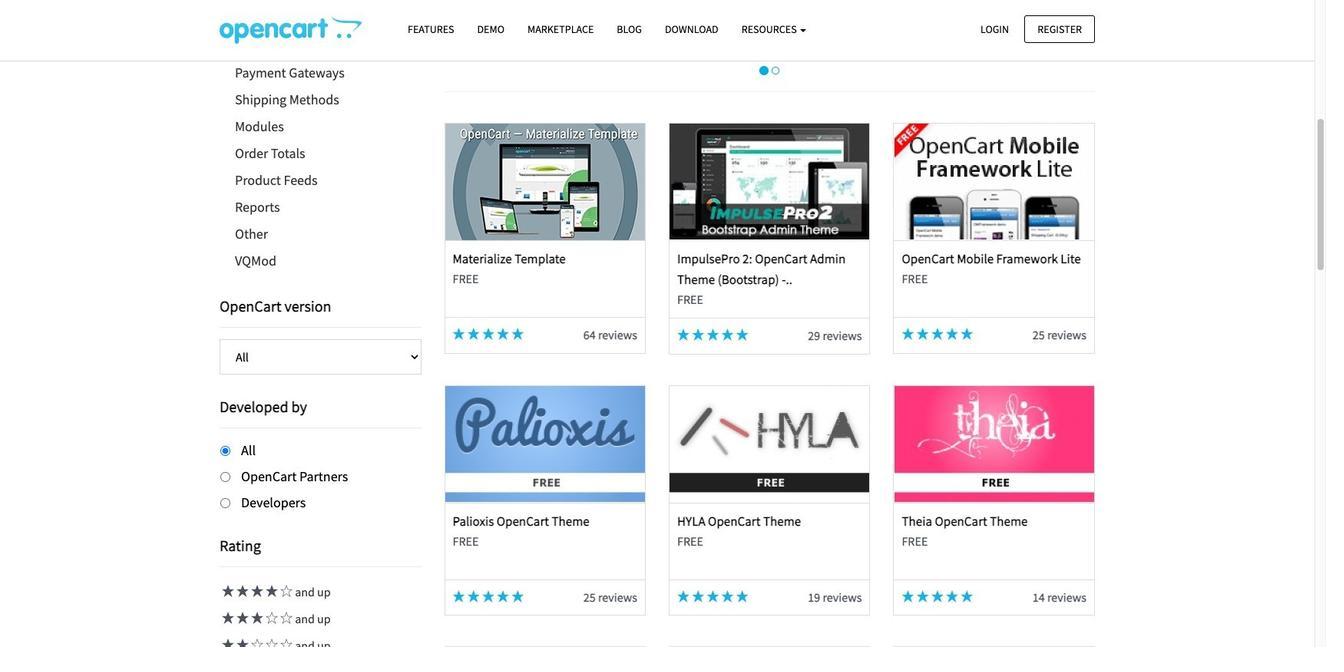 Task type: vqa. For each thing, say whether or not it's contained in the screenshot.
the HYLA OpenCart Theme image
yes



Task type: locate. For each thing, give the bounding box(es) containing it.
None radio
[[220, 446, 230, 456], [220, 472, 230, 482], [220, 498, 230, 508], [220, 446, 230, 456], [220, 472, 230, 482], [220, 498, 230, 508]]

star light o image
[[278, 585, 293, 598], [263, 612, 278, 625], [263, 639, 278, 647]]

palioxis opencart theme image
[[445, 386, 645, 503]]

star light image
[[453, 328, 465, 340], [482, 328, 494, 340], [512, 328, 524, 340], [931, 328, 944, 340], [946, 328, 958, 340], [961, 328, 973, 340], [722, 329, 734, 341], [736, 329, 749, 341], [220, 585, 234, 598], [263, 585, 278, 598], [453, 590, 465, 603], [467, 590, 480, 603], [512, 590, 524, 603], [692, 590, 704, 603], [707, 590, 719, 603], [722, 590, 734, 603], [736, 590, 749, 603], [902, 590, 914, 603], [220, 612, 234, 625], [249, 612, 263, 625]]

1 vertical spatial star light o image
[[263, 612, 278, 625]]

2 vertical spatial star light o image
[[263, 639, 278, 647]]

impulsepro 2: opencart admin theme (bootstrap) -.. image
[[670, 124, 869, 240]]

star light image
[[467, 328, 480, 340], [497, 328, 509, 340], [902, 328, 914, 340], [917, 328, 929, 340], [677, 329, 690, 341], [692, 329, 704, 341], [707, 329, 719, 341], [234, 585, 249, 598], [249, 585, 263, 598], [482, 590, 494, 603], [497, 590, 509, 603], [677, 590, 690, 603], [917, 590, 929, 603], [931, 590, 944, 603], [946, 590, 958, 603], [961, 590, 973, 603], [234, 612, 249, 625], [220, 639, 234, 647], [234, 639, 249, 647]]

opencart themes image
[[220, 16, 362, 44]]

star light o image
[[278, 612, 293, 625], [249, 639, 263, 647], [278, 639, 293, 647]]

opencart mobile framework lite image
[[894, 124, 1094, 240]]



Task type: describe. For each thing, give the bounding box(es) containing it.
theia opencart theme image
[[894, 386, 1094, 503]]

hyla opencart theme image
[[670, 386, 869, 503]]

materialize template image
[[445, 124, 645, 240]]

0 vertical spatial star light o image
[[278, 585, 293, 598]]

paypal payment gateway image
[[525, 0, 1014, 60]]



